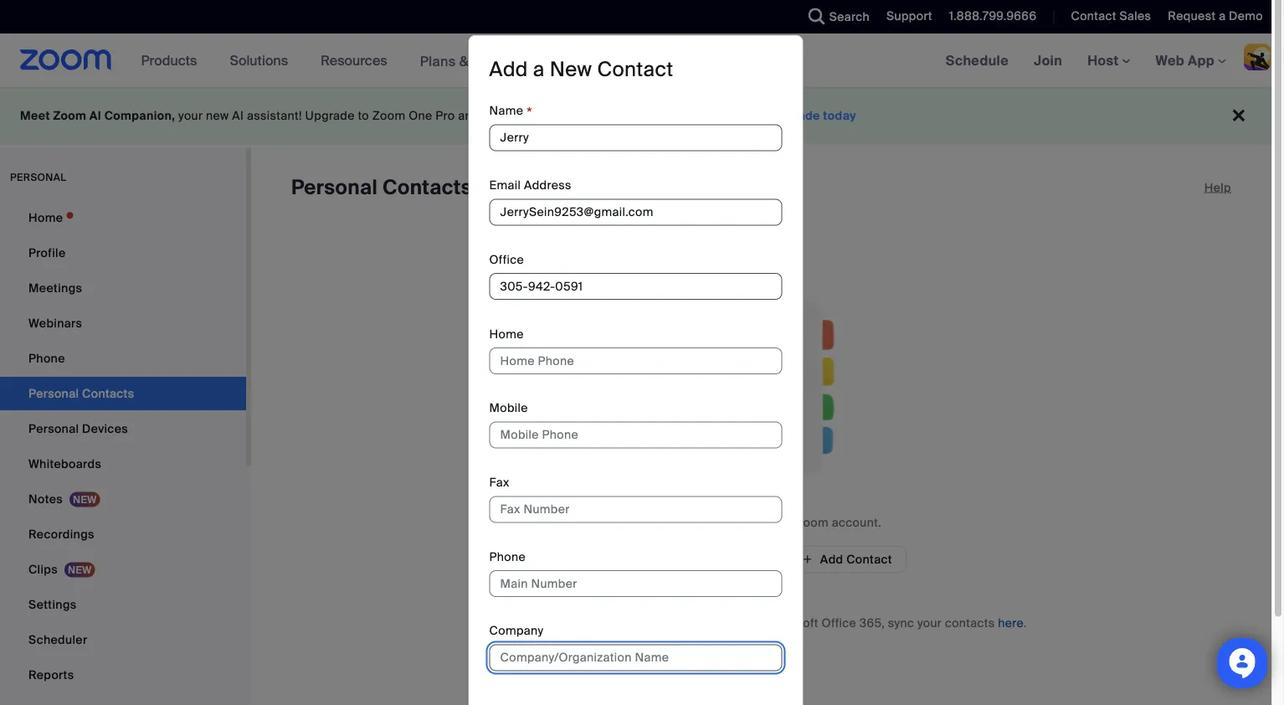Task type: vqa. For each thing, say whether or not it's contained in the screenshot.
visit
no



Task type: describe. For each thing, give the bounding box(es) containing it.
2 horizontal spatial zoom
[[796, 515, 829, 530]]

support
[[887, 8, 933, 24]]

settings
[[28, 597, 77, 612]]

for google calendar, microsoft exchange, and microsoft office 365, sync your contacts here .
[[496, 615, 1027, 630]]

*
[[527, 103, 533, 123]]

add for add a new contact
[[489, 57, 528, 83]]

2 horizontal spatial to
[[754, 515, 765, 530]]

no
[[661, 108, 676, 124]]

contact inside dialog
[[597, 57, 674, 83]]

account.
[[832, 515, 882, 530]]

Fax text field
[[489, 496, 782, 523]]

banner containing schedule
[[0, 33, 1284, 88]]

additional
[[679, 108, 736, 124]]

added
[[714, 515, 750, 530]]

here
[[998, 615, 1024, 630]]

meet zoom ai companion, your new ai assistant! upgrade to zoom one pro and get access to ai companion at no additional cost. upgrade today
[[20, 108, 857, 124]]

contact sales
[[1071, 8, 1152, 24]]

home inside the personal menu menu
[[28, 210, 63, 225]]

&
[[459, 52, 469, 70]]

recordings
[[28, 526, 94, 542]]

your for to
[[768, 515, 793, 530]]

no contacts added to your zoom account.
[[641, 515, 882, 530]]

1 horizontal spatial to
[[549, 108, 560, 124]]

address
[[524, 177, 572, 193]]

personal devices link
[[0, 412, 246, 445]]

companion
[[578, 108, 644, 124]]

pricing
[[473, 52, 518, 70]]

1.888.799.9666 button up schedule
[[937, 0, 1041, 33]]

1 vertical spatial and
[[740, 615, 761, 630]]

2 microsoft from the left
[[764, 615, 819, 630]]

webinars
[[28, 315, 82, 331]]

phone link
[[0, 342, 246, 375]]

no
[[641, 515, 658, 530]]

webinars link
[[0, 306, 246, 340]]

meet zoom ai companion, footer
[[0, 87, 1272, 145]]

whiteboards
[[28, 456, 101, 471]]

personal contacts
[[291, 175, 472, 201]]

name *
[[489, 103, 533, 123]]

here link
[[998, 615, 1024, 630]]

1 horizontal spatial office
[[822, 615, 857, 630]]

pro
[[436, 108, 455, 124]]

access
[[505, 108, 546, 124]]

reports
[[28, 667, 74, 682]]

1.888.799.9666
[[949, 8, 1037, 24]]

new
[[206, 108, 229, 124]]

devices
[[82, 421, 128, 436]]

personal for personal devices
[[28, 421, 79, 436]]

demo
[[1229, 8, 1264, 24]]

join link
[[1022, 33, 1075, 87]]

365,
[[860, 615, 885, 630]]

1 microsoft from the left
[[620, 615, 674, 630]]

personal devices
[[28, 421, 128, 436]]

2 ai from the left
[[232, 108, 244, 124]]

1.888.799.9666 button up schedule link
[[949, 8, 1037, 24]]

one
[[409, 108, 433, 124]]

mobile
[[489, 400, 528, 416]]

First and Last Name text field
[[489, 124, 782, 151]]

office inside add a new contact dialog
[[489, 252, 524, 267]]

and inside meet zoom ai companion, footer
[[458, 108, 480, 124]]

add contact
[[820, 551, 892, 567]]

Office Phone text field
[[489, 273, 782, 300]]

meetings link
[[0, 271, 246, 305]]

personal menu menu
[[0, 201, 246, 693]]

join
[[1034, 51, 1063, 69]]

1 upgrade from the left
[[305, 108, 355, 124]]

contact sales link up join
[[1059, 0, 1156, 33]]

company
[[489, 623, 544, 639]]

calendar,
[[563, 615, 617, 630]]

1 horizontal spatial zoom
[[372, 108, 406, 124]]

profile link
[[0, 236, 246, 270]]

plans & pricing
[[420, 52, 518, 70]]

2 horizontal spatial contact
[[1071, 8, 1117, 24]]

Home text field
[[489, 347, 782, 374]]

Mobile text field
[[489, 422, 782, 448]]

plans
[[420, 52, 456, 70]]



Task type: locate. For each thing, give the bounding box(es) containing it.
a inside dialog
[[533, 57, 545, 83]]

microsoft down add image
[[764, 615, 819, 630]]

zoom left one
[[372, 108, 406, 124]]

0 horizontal spatial zoom
[[53, 108, 86, 124]]

personal inside menu
[[28, 421, 79, 436]]

phone down webinars
[[28, 350, 65, 366]]

contact inside button
[[847, 551, 892, 567]]

phone up the 'for'
[[489, 549, 526, 564]]

to left one
[[358, 108, 369, 124]]

contact up meet zoom ai companion, footer
[[597, 57, 674, 83]]

email
[[489, 177, 521, 193]]

1 horizontal spatial your
[[768, 515, 793, 530]]

home
[[28, 210, 63, 225], [489, 326, 524, 341]]

your for companion,
[[178, 108, 203, 124]]

contacts
[[661, 515, 711, 530], [945, 615, 995, 630]]

0 horizontal spatial a
[[533, 57, 545, 83]]

0 horizontal spatial microsoft
[[620, 615, 674, 630]]

1 vertical spatial contact
[[597, 57, 674, 83]]

a for add
[[533, 57, 545, 83]]

whiteboards link
[[0, 447, 246, 481]]

2 horizontal spatial ai
[[563, 108, 575, 124]]

zoom up add image
[[796, 515, 829, 530]]

add a new contact
[[489, 57, 674, 83]]

email address
[[489, 177, 572, 193]]

zoom
[[53, 108, 86, 124], [372, 108, 406, 124], [796, 515, 829, 530]]

zoom right 'meet'
[[53, 108, 86, 124]]

clips
[[28, 561, 58, 577]]

upgrade right the cost.
[[770, 108, 820, 124]]

your
[[178, 108, 203, 124], [768, 515, 793, 530], [918, 615, 942, 630]]

0 vertical spatial home
[[28, 210, 63, 225]]

1 horizontal spatial home
[[489, 326, 524, 341]]

0 vertical spatial phone
[[28, 350, 65, 366]]

google
[[518, 615, 559, 630]]

assistant!
[[247, 108, 302, 124]]

plans & pricing link
[[420, 52, 518, 70], [420, 52, 518, 70]]

at
[[647, 108, 658, 124]]

reports link
[[0, 658, 246, 692]]

phone inside add a new contact dialog
[[489, 549, 526, 564]]

1 horizontal spatial phone
[[489, 549, 526, 564]]

0 horizontal spatial office
[[489, 252, 524, 267]]

0 horizontal spatial upgrade
[[305, 108, 355, 124]]

0 horizontal spatial phone
[[28, 350, 65, 366]]

1 horizontal spatial upgrade
[[770, 108, 820, 124]]

scheduler link
[[0, 623, 246, 656]]

0 horizontal spatial ai
[[89, 108, 101, 124]]

2 horizontal spatial your
[[918, 615, 942, 630]]

notes link
[[0, 482, 246, 516]]

0 vertical spatial add
[[489, 57, 528, 83]]

1 horizontal spatial add
[[820, 551, 844, 567]]

phone inside the personal menu menu
[[28, 350, 65, 366]]

0 vertical spatial personal
[[291, 175, 378, 201]]

upgrade down product information navigation
[[305, 108, 355, 124]]

home link
[[0, 201, 246, 234]]

office down email
[[489, 252, 524, 267]]

.
[[1024, 615, 1027, 630]]

meetings navigation
[[933, 33, 1284, 88]]

clips link
[[0, 553, 246, 586]]

home inside add a new contact dialog
[[489, 326, 524, 341]]

0 vertical spatial contact
[[1071, 8, 1117, 24]]

contact sales link up meetings navigation
[[1071, 8, 1152, 24]]

a left new
[[533, 57, 545, 83]]

office left 365, at the bottom
[[822, 615, 857, 630]]

product information navigation
[[129, 33, 531, 88]]

and
[[458, 108, 480, 124], [740, 615, 761, 630]]

home up profile
[[28, 210, 63, 225]]

1 vertical spatial home
[[489, 326, 524, 341]]

add for add contact
[[820, 551, 844, 567]]

add
[[489, 57, 528, 83], [820, 551, 844, 567]]

0 horizontal spatial contact
[[597, 57, 674, 83]]

ai right *
[[563, 108, 575, 124]]

contact down account.
[[847, 551, 892, 567]]

and right 'exchange,'
[[740, 615, 761, 630]]

a
[[1219, 8, 1226, 24], [533, 57, 545, 83]]

1 horizontal spatial contact
[[847, 551, 892, 567]]

3 ai from the left
[[563, 108, 575, 124]]

support link
[[874, 0, 937, 33], [887, 8, 933, 24]]

sales
[[1120, 8, 1152, 24]]

1 vertical spatial add
[[820, 551, 844, 567]]

contact sales link
[[1059, 0, 1156, 33], [1071, 8, 1152, 24]]

upgrade today link
[[770, 108, 857, 124]]

ai right new
[[232, 108, 244, 124]]

office
[[489, 252, 524, 267], [822, 615, 857, 630]]

a left demo
[[1219, 8, 1226, 24]]

get
[[483, 108, 501, 124]]

1 vertical spatial office
[[822, 615, 857, 630]]

companion,
[[104, 108, 175, 124]]

meetings
[[28, 280, 82, 296]]

add a new contact dialog
[[468, 35, 803, 705]]

phone
[[28, 350, 65, 366], [489, 549, 526, 564]]

1.888.799.9666 button
[[937, 0, 1041, 33], [949, 8, 1037, 24]]

cost.
[[739, 108, 767, 124]]

for
[[496, 615, 515, 630]]

Phone text field
[[489, 570, 782, 597]]

1 horizontal spatial contacts
[[945, 615, 995, 630]]

1 horizontal spatial and
[[740, 615, 761, 630]]

add right add image
[[820, 551, 844, 567]]

0 horizontal spatial to
[[358, 108, 369, 124]]

recordings link
[[0, 517, 246, 551]]

add inside dialog
[[489, 57, 528, 83]]

0 horizontal spatial home
[[28, 210, 63, 225]]

request
[[1168, 8, 1216, 24]]

1 vertical spatial phone
[[489, 549, 526, 564]]

personal
[[291, 175, 378, 201], [28, 421, 79, 436]]

2 vertical spatial contact
[[847, 551, 892, 567]]

0 vertical spatial your
[[178, 108, 203, 124]]

Email Address text field
[[489, 199, 782, 226]]

request a demo link
[[1156, 0, 1284, 33], [1168, 8, 1264, 24]]

schedule link
[[933, 33, 1022, 87]]

to
[[358, 108, 369, 124], [549, 108, 560, 124], [754, 515, 765, 530]]

contacts left here
[[945, 615, 995, 630]]

and left get
[[458, 108, 480, 124]]

add inside button
[[820, 551, 844, 567]]

add contact button
[[788, 546, 907, 573]]

add up name
[[489, 57, 528, 83]]

help
[[1205, 180, 1232, 195]]

your right added
[[768, 515, 793, 530]]

1 ai from the left
[[89, 108, 101, 124]]

contacts
[[383, 175, 472, 201]]

upgrade
[[305, 108, 355, 124], [770, 108, 820, 124]]

sync
[[888, 615, 914, 630]]

0 horizontal spatial add
[[489, 57, 528, 83]]

ai left companion,
[[89, 108, 101, 124]]

a for request
[[1219, 8, 1226, 24]]

0 vertical spatial contacts
[[661, 515, 711, 530]]

microsoft up the company text field
[[620, 615, 674, 630]]

1 vertical spatial personal
[[28, 421, 79, 436]]

0 horizontal spatial personal
[[28, 421, 79, 436]]

home up mobile
[[489, 326, 524, 341]]

meet
[[20, 108, 50, 124]]

1 horizontal spatial personal
[[291, 175, 378, 201]]

0 horizontal spatial contacts
[[661, 515, 711, 530]]

new
[[550, 57, 592, 83]]

contact left sales
[[1071, 8, 1117, 24]]

fax
[[489, 475, 510, 490]]

ai
[[89, 108, 101, 124], [232, 108, 244, 124], [563, 108, 575, 124]]

personal
[[10, 171, 67, 184]]

0 vertical spatial office
[[489, 252, 524, 267]]

schedule
[[946, 51, 1009, 69]]

1 vertical spatial contacts
[[945, 615, 995, 630]]

scheduler
[[28, 632, 87, 647]]

Company text field
[[489, 645, 782, 671]]

personal for personal contacts
[[291, 175, 378, 201]]

1 vertical spatial a
[[533, 57, 545, 83]]

contact
[[1071, 8, 1117, 24], [597, 57, 674, 83], [847, 551, 892, 567]]

0 vertical spatial and
[[458, 108, 480, 124]]

to right *
[[549, 108, 560, 124]]

add image
[[802, 552, 814, 567]]

to right added
[[754, 515, 765, 530]]

0 horizontal spatial and
[[458, 108, 480, 124]]

request a demo
[[1168, 8, 1264, 24]]

exchange,
[[677, 615, 737, 630]]

your inside meet zoom ai companion, footer
[[178, 108, 203, 124]]

profile
[[28, 245, 66, 260]]

zoom logo image
[[20, 49, 112, 70]]

banner
[[0, 33, 1284, 88]]

1 horizontal spatial microsoft
[[764, 615, 819, 630]]

name
[[489, 103, 524, 119]]

2 vertical spatial your
[[918, 615, 942, 630]]

1 vertical spatial your
[[768, 515, 793, 530]]

today
[[823, 108, 857, 124]]

settings link
[[0, 588, 246, 621]]

your left new
[[178, 108, 203, 124]]

1 horizontal spatial ai
[[232, 108, 244, 124]]

notes
[[28, 491, 63, 507]]

contacts right no
[[661, 515, 711, 530]]

2 upgrade from the left
[[770, 108, 820, 124]]

your right sync
[[918, 615, 942, 630]]

0 vertical spatial a
[[1219, 8, 1226, 24]]

1 horizontal spatial a
[[1219, 8, 1226, 24]]

0 horizontal spatial your
[[178, 108, 203, 124]]

help link
[[1205, 174, 1232, 201]]



